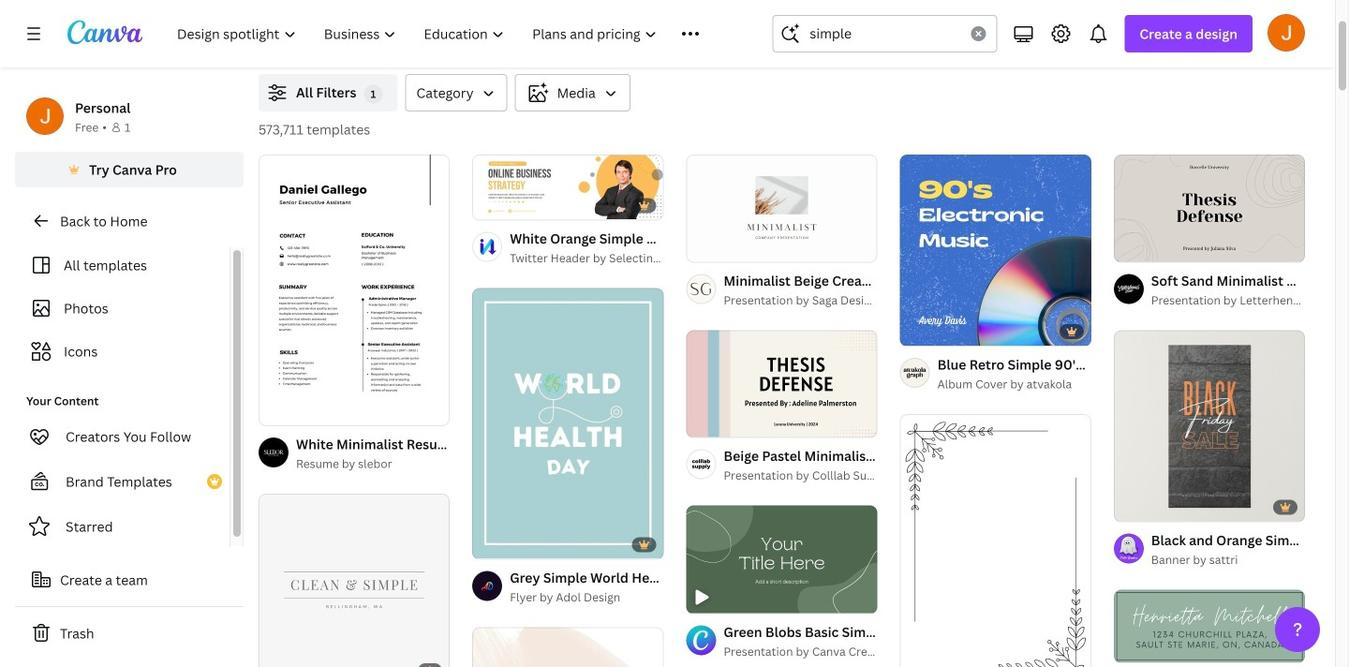 Task type: vqa. For each thing, say whether or not it's contained in the screenshot.
TIKTOK
no



Task type: locate. For each thing, give the bounding box(es) containing it.
soft sand minimalist modern thesis defense presentation image
[[1114, 154, 1305, 262]]

simple border vintage stationery notes paper a4 document image
[[900, 414, 1091, 667]]

jeremy miller image
[[1268, 14, 1305, 51]]

green bordered church mailing label image
[[1114, 590, 1305, 663]]

beige pastel minimalist thesis defense presentation image
[[686, 330, 878, 438]]

None search field
[[772, 15, 997, 52]]

grey simple world health day (flyer) image
[[472, 288, 664, 559]]

white orange simple business twitter header image
[[472, 155, 664, 219]]

white minimalist resume image
[[259, 155, 450, 425]]

blue retro simple 90's album cover image
[[900, 155, 1091, 346]]

top level navigation element
[[165, 15, 727, 52], [165, 15, 727, 52]]

minimalist beige cream brand proposal presentation image
[[686, 154, 878, 262]]



Task type: describe. For each thing, give the bounding box(es) containing it.
black and orange simple black friday sale banner image
[[1114, 330, 1305, 521]]

1 filter options selected element
[[364, 85, 383, 103]]

neutral minimal simple elegant quote instagram post image
[[472, 627, 664, 667]]

Search search field
[[810, 16, 960, 52]]

clean & simple logo image
[[259, 494, 450, 667]]



